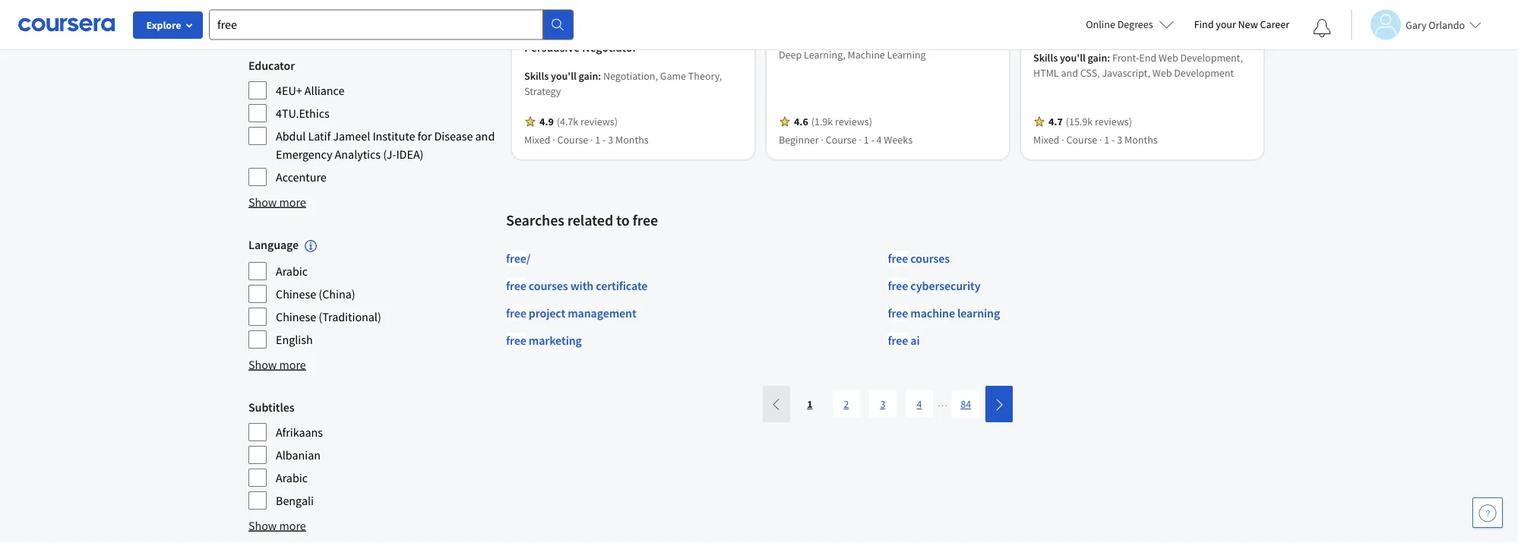 Task type: describe. For each thing, give the bounding box(es) containing it.
learning
[[957, 305, 1000, 320]]

for for abdul latif jameel institute for disease and emergency analytics (j-idea)
[[418, 128, 432, 144]]

4eu+
[[276, 83, 302, 98]]

1 vertical spatial web
[[1159, 51, 1178, 64]]

chinese for chinese (china)
[[276, 286, 316, 301]]

free for free /
[[506, 251, 526, 266]]

learning,
[[804, 48, 845, 61]]

educator group
[[248, 56, 497, 187]]

free courses with certificate
[[506, 278, 648, 293]]

gain for for
[[579, 69, 598, 83]]

beginner
[[779, 133, 819, 146]]

artificial
[[858, 32, 895, 46]]

1 for for
[[595, 133, 601, 146]]

2 1 from the left
[[864, 133, 869, 146]]

arabic inside the subtitles group
[[276, 470, 308, 485]]

html, css, and javascript for web developers
[[1033, 3, 1211, 36]]

show more button for english
[[248, 355, 306, 374]]

months for developers
[[1125, 133, 1158, 146]]

3 · from the left
[[821, 133, 824, 146]]

emergency
[[276, 147, 332, 162]]

negotiator
[[582, 39, 637, 55]]

1 horizontal spatial a
[[471, 0, 477, 10]]

searches
[[506, 211, 564, 230]]

neural
[[897, 32, 926, 46]]

free for free ai
[[888, 333, 908, 348]]

explore button
[[133, 11, 203, 39]]

(traditional)
[[319, 309, 381, 324]]

marketing
[[529, 333, 582, 348]]

learning
[[887, 48, 926, 61]]

deep
[[779, 48, 802, 61]]

2 reviews) from the left
[[835, 115, 872, 128]]

84 link
[[952, 390, 980, 418]]

earn a university-issued career credential in a flexible, interactive format.
[[276, 0, 477, 25]]

developers
[[1033, 21, 1091, 36]]

: for developers
[[1107, 51, 1110, 64]]

gain for developers
[[1088, 51, 1107, 64]]

networks,
[[929, 32, 974, 46]]

introduction to negotiation: a strategic playbook for becoming a principled and persuasive negotiator
[[524, 3, 730, 55]]

1 vertical spatial to
[[616, 211, 630, 230]]

skills you'll gain : for for
[[524, 69, 603, 83]]

(15.9k
[[1066, 115, 1093, 128]]

course for html, css, and javascript for web developers
[[1066, 133, 1097, 146]]

front-end web development, html and css, javascript, web development
[[1033, 51, 1243, 80]]

online
[[1086, 17, 1115, 31]]

you'll for for
[[551, 69, 577, 83]]

for inside "introduction to negotiation: a strategic playbook for becoming a principled and persuasive negotiator"
[[575, 21, 590, 36]]

university-
[[306, 0, 353, 10]]

4eu+ alliance
[[276, 83, 345, 98]]

4.9 (4.7k reviews)
[[540, 115, 618, 128]]

development,
[[1180, 51, 1243, 64]]

html, css, and javascript for web developers link
[[1033, 1, 1252, 38]]

free courses
[[888, 251, 950, 266]]

free marketing
[[506, 333, 582, 348]]

jameel
[[333, 128, 370, 144]]

gary orlando button
[[1351, 9, 1482, 40]]

4 link
[[906, 390, 933, 418]]

4.6 (1.9k reviews)
[[794, 115, 872, 128]]

management
[[568, 305, 637, 320]]

more for accenture
[[279, 195, 306, 210]]

earn
[[276, 0, 296, 10]]

afrikaans
[[276, 425, 323, 440]]

artificial neural networks, deep learning, machine learning
[[779, 32, 974, 61]]

find your new career
[[1194, 17, 1290, 31]]

1 · from the left
[[553, 133, 555, 146]]

show more button for accenture
[[248, 193, 306, 211]]

2 · from the left
[[590, 133, 593, 146]]

css, inside front-end web development, html and css, javascript, web development
[[1080, 66, 1100, 80]]

in
[[461, 0, 469, 10]]

mixed for introduction to negotiation: a strategic playbook for becoming a principled and persuasive negotiator
[[524, 133, 550, 146]]

your
[[1216, 17, 1236, 31]]

mixed · course · 1 - 3 months for for
[[524, 133, 649, 146]]

free for free project management
[[506, 305, 526, 320]]

explore
[[146, 18, 181, 32]]

courses for free courses
[[911, 251, 950, 266]]

2 - from the left
[[871, 133, 874, 146]]

free for free machine
[[888, 305, 908, 320]]

issued
[[353, 0, 381, 10]]

abdul
[[276, 128, 306, 144]]

orlando
[[1429, 18, 1465, 32]]

2 link
[[833, 390, 860, 418]]

certificate
[[596, 278, 648, 293]]

negotiation,
[[603, 69, 658, 83]]

show more for bengali
[[248, 518, 306, 533]]

end
[[1139, 51, 1157, 64]]

free /
[[506, 251, 530, 266]]

accenture
[[276, 169, 327, 185]]

language group
[[248, 236, 497, 349]]

analytics
[[335, 147, 381, 162]]

free for free courses
[[888, 251, 908, 266]]

career
[[384, 0, 412, 10]]

and inside abdul latif jameel institute for disease and emergency analytics (j-idea)
[[475, 128, 495, 144]]

introduction
[[524, 3, 589, 18]]

a inside "introduction to negotiation: a strategic playbook for becoming a principled and persuasive negotiator"
[[646, 21, 652, 36]]

career
[[1260, 17, 1290, 31]]

show notifications image
[[1313, 19, 1331, 37]]

skills you'll gain : for developers
[[1033, 51, 1112, 64]]

4 · from the left
[[859, 133, 862, 146]]

html,
[[1033, 3, 1066, 18]]

3 for for
[[608, 133, 613, 146]]

more for english
[[279, 357, 306, 372]]

searches related to free
[[506, 211, 658, 230]]

albanian
[[276, 447, 321, 463]]

introduction to negotiation: a strategic playbook for becoming a principled and persuasive negotiator link
[[524, 1, 742, 56]]

skills for html, css, and javascript for web developers
[[1033, 51, 1058, 64]]

4.7 (15.9k reviews)
[[1049, 115, 1132, 128]]

chinese (traditional)
[[276, 309, 381, 324]]

(china)
[[319, 286, 355, 301]]

latif
[[308, 128, 331, 144]]

mixed for html, css, and javascript for web developers
[[1033, 133, 1060, 146]]

game
[[660, 69, 686, 83]]

weeks
[[884, 133, 913, 146]]

development
[[1174, 66, 1234, 80]]

(1.9k
[[811, 115, 833, 128]]

(4.7k
[[557, 115, 578, 128]]

idea)
[[396, 147, 424, 162]]

show more button for bengali
[[248, 517, 306, 535]]

0 horizontal spatial a
[[298, 0, 304, 10]]

skills for introduction to negotiation: a strategic playbook for becoming a principled and persuasive negotiator
[[524, 69, 549, 83]]

educator
[[248, 58, 295, 73]]

institute
[[373, 128, 415, 144]]

interactive
[[313, 11, 360, 25]]

mixed · course · 1 - 3 months for developers
[[1033, 133, 1158, 146]]

What do you want to learn? text field
[[209, 9, 543, 40]]

free for free courses with certificate
[[506, 278, 526, 293]]

gary
[[1406, 18, 1427, 32]]



Task type: locate. For each thing, give the bounding box(es) containing it.
84
[[961, 397, 971, 411]]

you'll for developers
[[1060, 51, 1086, 64]]

next page image
[[993, 399, 1005, 411]]

0 horizontal spatial to
[[592, 3, 602, 18]]

beginner · course · 1 - 4 weeks
[[779, 133, 913, 146]]

0 horizontal spatial course
[[557, 133, 588, 146]]

1 vertical spatial for
[[575, 21, 590, 36]]

cybersecurity
[[911, 278, 981, 293]]

show more for english
[[248, 357, 306, 372]]

0 horizontal spatial courses
[[529, 278, 568, 293]]

you'll down developers
[[1060, 51, 1086, 64]]

2 mixed · course · 1 - 3 months from the left
[[1033, 133, 1158, 146]]

0 vertical spatial arabic
[[276, 263, 308, 279]]

1 horizontal spatial -
[[871, 133, 874, 146]]

0 horizontal spatial 4
[[877, 133, 882, 146]]

1 show from the top
[[248, 195, 277, 210]]

show down english
[[248, 357, 277, 372]]

0 vertical spatial skills you'll gain :
[[1033, 51, 1112, 64]]

3 course from the left
[[1066, 133, 1097, 146]]

subtitles group
[[248, 398, 497, 510]]

0 vertical spatial courses
[[911, 251, 950, 266]]

- left weeks
[[871, 133, 874, 146]]

arabic down information about this filter group image
[[276, 263, 308, 279]]

free cybersecurity
[[888, 278, 981, 293]]

0 vertical spatial chinese
[[276, 286, 316, 301]]

· down 4.7
[[1062, 133, 1064, 146]]

reviews) right (4.7k
[[581, 115, 618, 128]]

to right related
[[616, 211, 630, 230]]

gain left front-
[[1088, 51, 1107, 64]]

for for html, css, and javascript for web developers
[[1171, 3, 1186, 18]]

more down bengali on the left bottom of the page
[[279, 518, 306, 533]]

english
[[276, 332, 313, 347]]

free project management
[[506, 305, 637, 320]]

1 reviews) from the left
[[581, 115, 618, 128]]

3 down 4.9 (4.7k reviews)
[[608, 133, 613, 146]]

mixed
[[524, 133, 550, 146], [1033, 133, 1060, 146]]

show down bengali on the left bottom of the page
[[248, 518, 277, 533]]

3 inside page navigation navigation
[[880, 397, 886, 411]]

for inside abdul latif jameel institute for disease and emergency analytics (j-idea)
[[418, 128, 432, 144]]

and inside front-end web development, html and css, javascript, web development
[[1061, 66, 1078, 80]]

3 for developers
[[1117, 133, 1122, 146]]

course down (15.9k at the right top
[[1066, 133, 1097, 146]]

1 horizontal spatial mixed
[[1033, 133, 1060, 146]]

0 vertical spatial css,
[[1069, 3, 1091, 18]]

6 · from the left
[[1100, 133, 1102, 146]]

free left marketing at the left of page
[[506, 333, 526, 348]]

free right related
[[633, 211, 658, 230]]

1 horizontal spatial skills you'll gain :
[[1033, 51, 1112, 64]]

flexible,
[[276, 11, 311, 25]]

for up idea)
[[418, 128, 432, 144]]

css, up developers
[[1069, 3, 1091, 18]]

reviews) for developers
[[1095, 115, 1132, 128]]

free down free /
[[506, 278, 526, 293]]

1 for developers
[[1104, 133, 1110, 146]]

2 more from the top
[[279, 357, 306, 372]]

0 vertical spatial web
[[1188, 3, 1211, 18]]

4 left weeks
[[877, 133, 882, 146]]

mixed · course · 1 - 3 months down 4.9 (4.7k reviews)
[[524, 133, 649, 146]]

show
[[248, 195, 277, 210], [248, 357, 277, 372], [248, 518, 277, 533]]

months for for
[[615, 133, 649, 146]]

2 vertical spatial show
[[248, 518, 277, 533]]

1 vertical spatial arabic
[[276, 470, 308, 485]]

persuasive
[[524, 39, 580, 55]]

2 course from the left
[[826, 133, 857, 146]]

show more down english
[[248, 357, 306, 372]]

- down 4.9 (4.7k reviews)
[[603, 133, 606, 146]]

1 arabic from the top
[[276, 263, 308, 279]]

2 horizontal spatial -
[[1112, 133, 1115, 146]]

· down (1.9k
[[821, 133, 824, 146]]

1 vertical spatial skills you'll gain :
[[524, 69, 603, 83]]

a down the negotiation:
[[646, 21, 652, 36]]

months down 4.7 (15.9k reviews)
[[1125, 133, 1158, 146]]

web inside html, css, and javascript for web developers
[[1188, 3, 1211, 18]]

1 horizontal spatial gain
[[1088, 51, 1107, 64]]

3 right the 2 link
[[880, 397, 886, 411]]

show more button down accenture
[[248, 193, 306, 211]]

course
[[557, 133, 588, 146], [826, 133, 857, 146], [1066, 133, 1097, 146]]

2 mixed from the left
[[1033, 133, 1060, 146]]

reviews) for for
[[581, 115, 618, 128]]

2 arabic from the top
[[276, 470, 308, 485]]

· down 4.9
[[553, 133, 555, 146]]

playbook
[[524, 21, 573, 36]]

disease
[[434, 128, 473, 144]]

free for free cybersecurity
[[888, 278, 908, 293]]

reviews) up the beginner · course · 1 - 4 weeks
[[835, 115, 872, 128]]

course down 4.6 (1.9k reviews)
[[826, 133, 857, 146]]

a
[[671, 3, 677, 18]]

1 vertical spatial show more
[[248, 357, 306, 372]]

0 horizontal spatial 1
[[595, 133, 601, 146]]

1 horizontal spatial to
[[616, 211, 630, 230]]

coursera image
[[18, 12, 115, 37]]

3 show more from the top
[[248, 518, 306, 533]]

1 mixed · course · 1 - 3 months from the left
[[524, 133, 649, 146]]

- down 4.7 (15.9k reviews)
[[1112, 133, 1115, 146]]

3 show more button from the top
[[248, 517, 306, 535]]

1 vertical spatial show more button
[[248, 355, 306, 374]]

1 more from the top
[[279, 195, 306, 210]]

web left the your at the top right of page
[[1188, 3, 1211, 18]]

to inside "introduction to negotiation: a strategic playbook for becoming a principled and persuasive negotiator"
[[592, 3, 602, 18]]

1 horizontal spatial :
[[1107, 51, 1110, 64]]

1 vertical spatial css,
[[1080, 66, 1100, 80]]

arabic up bengali on the left bottom of the page
[[276, 470, 308, 485]]

project
[[529, 305, 565, 320]]

mixed down 4.7
[[1033, 133, 1060, 146]]

1 vertical spatial skills
[[524, 69, 549, 83]]

1 vertical spatial you'll
[[551, 69, 577, 83]]

web right 'end'
[[1159, 51, 1178, 64]]

·
[[553, 133, 555, 146], [590, 133, 593, 146], [821, 133, 824, 146], [859, 133, 862, 146], [1062, 133, 1064, 146], [1100, 133, 1102, 146]]

1 course from the left
[[557, 133, 588, 146]]

3 link
[[869, 390, 897, 418]]

free left ai
[[888, 333, 908, 348]]

4 inside page navigation navigation
[[917, 397, 922, 411]]

theory,
[[688, 69, 722, 83]]

help center image
[[1479, 504, 1497, 522]]

2 vertical spatial show more
[[248, 518, 306, 533]]

show more button down english
[[248, 355, 306, 374]]

3 1 from the left
[[1104, 133, 1110, 146]]

3 more from the top
[[279, 518, 306, 533]]

· down 4.7 (15.9k reviews)
[[1100, 133, 1102, 146]]

: left front-
[[1107, 51, 1110, 64]]

show for bengali
[[248, 518, 277, 533]]

1 horizontal spatial 4
[[917, 397, 922, 411]]

0 horizontal spatial you'll
[[551, 69, 577, 83]]

1 left weeks
[[864, 133, 869, 146]]

abdul latif jameel institute for disease and emergency analytics (j-idea)
[[276, 128, 495, 162]]

1 show more button from the top
[[248, 193, 306, 211]]

chinese up chinese (traditional)
[[276, 286, 316, 301]]

gary orlando
[[1406, 18, 1465, 32]]

online degrees
[[1086, 17, 1153, 31]]

3 down 4.7 (15.9k reviews)
[[1117, 133, 1122, 146]]

5 · from the left
[[1062, 133, 1064, 146]]

2 horizontal spatial reviews)
[[1095, 115, 1132, 128]]

0 horizontal spatial -
[[603, 133, 606, 146]]

3 - from the left
[[1112, 133, 1115, 146]]

css, left 'javascript,'
[[1080, 66, 1100, 80]]

language
[[248, 237, 299, 252]]

free down free courses
[[888, 278, 908, 293]]

3 show from the top
[[248, 518, 277, 533]]

negotiation:
[[605, 3, 668, 18]]

mixed · course · 1 - 3 months
[[524, 133, 649, 146], [1033, 133, 1158, 146]]

page navigation navigation
[[761, 386, 1015, 422]]

courses
[[911, 251, 950, 266], [529, 278, 568, 293]]

to up 'becoming'
[[592, 3, 602, 18]]

0 vertical spatial gain
[[1088, 51, 1107, 64]]

2 horizontal spatial 1
[[1104, 133, 1110, 146]]

a right earn at the top left of the page
[[298, 0, 304, 10]]

for left find
[[1171, 3, 1186, 18]]

0 vertical spatial skills
[[1033, 51, 1058, 64]]

0 vertical spatial more
[[279, 195, 306, 210]]

0 vertical spatial 4
[[877, 133, 882, 146]]

0 horizontal spatial 3
[[608, 133, 613, 146]]

skills you'll gain :
[[1033, 51, 1112, 64], [524, 69, 603, 83]]

mixed · course · 1 - 3 months down 4.7 (15.9k reviews)
[[1033, 133, 1158, 146]]

skills you'll gain : up strategy on the left of page
[[524, 69, 603, 83]]

courses for free courses with certificate
[[529, 278, 568, 293]]

1 horizontal spatial skills
[[1033, 51, 1058, 64]]

· down 4.9 (4.7k reviews)
[[590, 133, 593, 146]]

and inside html, css, and javascript for web developers
[[1094, 3, 1113, 18]]

show more for accenture
[[248, 195, 306, 210]]

1 horizontal spatial mixed · course · 1 - 3 months
[[1033, 133, 1158, 146]]

format.
[[362, 11, 395, 25]]

for down introduction
[[575, 21, 590, 36]]

skills up strategy on the left of page
[[524, 69, 549, 83]]

course down (4.7k
[[557, 133, 588, 146]]

skills up html
[[1033, 51, 1058, 64]]

subtitles
[[248, 400, 294, 415]]

information about this filter group image
[[305, 240, 317, 252]]

free for free marketing
[[506, 333, 526, 348]]

2 show from the top
[[248, 357, 277, 372]]

1 down 4.9 (4.7k reviews)
[[595, 133, 601, 146]]

1 vertical spatial chinese
[[276, 309, 316, 324]]

2 show more button from the top
[[248, 355, 306, 374]]

chinese for chinese (traditional)
[[276, 309, 316, 324]]

1 vertical spatial show
[[248, 357, 277, 372]]

1 chinese from the top
[[276, 286, 316, 301]]

negotiation, game theory, strategy
[[524, 69, 722, 98]]

skills you'll gain : up html
[[1033, 51, 1112, 64]]

1 1 from the left
[[595, 133, 601, 146]]

2 vertical spatial for
[[418, 128, 432, 144]]

show more button
[[248, 193, 306, 211], [248, 355, 306, 374], [248, 517, 306, 535]]

months
[[615, 133, 649, 146], [1125, 133, 1158, 146]]

2 vertical spatial show more button
[[248, 517, 306, 535]]

bengali
[[276, 493, 314, 508]]

ai
[[911, 333, 920, 348]]

new
[[1238, 17, 1258, 31]]

1 horizontal spatial months
[[1125, 133, 1158, 146]]

0 vertical spatial to
[[592, 3, 602, 18]]

show more down bengali on the left bottom of the page
[[248, 518, 306, 533]]

: for for
[[598, 69, 601, 83]]

courses up the project
[[529, 278, 568, 293]]

1 vertical spatial more
[[279, 357, 306, 372]]

0 vertical spatial you'll
[[1060, 51, 1086, 64]]

free down "searches"
[[506, 251, 526, 266]]

free
[[633, 211, 658, 230], [506, 251, 526, 266], [888, 251, 908, 266], [506, 278, 526, 293], [888, 278, 908, 293], [506, 305, 526, 320], [888, 305, 908, 320], [506, 333, 526, 348], [888, 333, 908, 348]]

show more button down bengali on the left bottom of the page
[[248, 517, 306, 535]]

and inside "introduction to negotiation: a strategic playbook for becoming a principled and persuasive negotiator"
[[710, 21, 730, 36]]

0 horizontal spatial for
[[418, 128, 432, 144]]

1 mixed from the left
[[524, 133, 550, 146]]

more down accenture
[[279, 195, 306, 210]]

reviews) right (15.9k at the right top
[[1095, 115, 1132, 128]]

previous page image
[[770, 398, 783, 411]]

0 horizontal spatial reviews)
[[581, 115, 618, 128]]

javascript
[[1116, 3, 1169, 18]]

0 horizontal spatial :
[[598, 69, 601, 83]]

4 left … at the bottom right of page
[[917, 397, 922, 411]]

1 horizontal spatial 1
[[864, 133, 869, 146]]

alliance
[[305, 83, 345, 98]]

0 vertical spatial :
[[1107, 51, 1110, 64]]

arabic inside the language group
[[276, 263, 308, 279]]

0 vertical spatial for
[[1171, 3, 1186, 18]]

a
[[298, 0, 304, 10], [471, 0, 477, 10], [646, 21, 652, 36]]

and right html
[[1061, 66, 1078, 80]]

- for for
[[603, 133, 606, 146]]

4tu.ethics
[[276, 106, 330, 121]]

1 vertical spatial courses
[[529, 278, 568, 293]]

1 months from the left
[[615, 133, 649, 146]]

course for introduction to negotiation: a strategic playbook for becoming a principled and persuasive negotiator
[[557, 133, 588, 146]]

0 horizontal spatial mixed · course · 1 - 3 months
[[524, 133, 649, 146]]

1 show more from the top
[[248, 195, 306, 210]]

with
[[570, 278, 594, 293]]

1 horizontal spatial for
[[575, 21, 590, 36]]

and down strategic
[[710, 21, 730, 36]]

months down 4.9 (4.7k reviews)
[[615, 133, 649, 146]]

free up free cybersecurity
[[888, 251, 908, 266]]

2 chinese from the top
[[276, 309, 316, 324]]

2 horizontal spatial 3
[[1117, 133, 1122, 146]]

gain down 'negotiator'
[[579, 69, 598, 83]]

machine
[[911, 305, 955, 320]]

free ai
[[888, 333, 920, 348]]

1 vertical spatial 4
[[917, 397, 922, 411]]

strategy
[[524, 84, 561, 98]]

1 horizontal spatial course
[[826, 133, 857, 146]]

a right in
[[471, 0, 477, 10]]

skills
[[1033, 51, 1058, 64], [524, 69, 549, 83]]

strategic
[[680, 3, 726, 18]]

…
[[938, 396, 948, 409]]

principled
[[655, 21, 707, 36]]

None search field
[[209, 9, 574, 40]]

1 horizontal spatial reviews)
[[835, 115, 872, 128]]

· down 4.6 (1.9k reviews)
[[859, 133, 862, 146]]

2 horizontal spatial course
[[1066, 133, 1097, 146]]

find your new career link
[[1187, 15, 1297, 34]]

3 reviews) from the left
[[1095, 115, 1132, 128]]

: down 'negotiator'
[[598, 69, 601, 83]]

1 horizontal spatial you'll
[[1060, 51, 1086, 64]]

2 horizontal spatial a
[[646, 21, 652, 36]]

css,
[[1069, 3, 1091, 18], [1080, 66, 1100, 80]]

2 show more from the top
[[248, 357, 306, 372]]

front-
[[1112, 51, 1139, 64]]

and
[[1094, 3, 1113, 18], [710, 21, 730, 36], [1061, 66, 1078, 80], [475, 128, 495, 144]]

1 - from the left
[[603, 133, 606, 146]]

4
[[877, 133, 882, 146], [917, 397, 922, 411]]

0 horizontal spatial gain
[[579, 69, 598, 83]]

more for bengali
[[279, 518, 306, 533]]

mixed down 4.9
[[524, 133, 550, 146]]

you'll up strategy on the left of page
[[551, 69, 577, 83]]

3
[[608, 133, 613, 146], [1117, 133, 1122, 146], [880, 397, 886, 411]]

1 vertical spatial :
[[598, 69, 601, 83]]

0 horizontal spatial mixed
[[524, 133, 550, 146]]

4.9
[[540, 115, 554, 128]]

0 horizontal spatial skills
[[524, 69, 549, 83]]

2 vertical spatial more
[[279, 518, 306, 533]]

show for english
[[248, 357, 277, 372]]

free left the project
[[506, 305, 526, 320]]

show for accenture
[[248, 195, 277, 210]]

show more down accenture
[[248, 195, 306, 210]]

degrees
[[1118, 17, 1153, 31]]

for inside html, css, and javascript for web developers
[[1171, 3, 1186, 18]]

arabic
[[276, 263, 308, 279], [276, 470, 308, 485]]

1 horizontal spatial courses
[[911, 251, 950, 266]]

0 horizontal spatial skills you'll gain :
[[524, 69, 603, 83]]

chinese up english
[[276, 309, 316, 324]]

- for developers
[[1112, 133, 1115, 146]]

free up free ai
[[888, 305, 908, 320]]

courses up free cybersecurity
[[911, 251, 950, 266]]

javascript,
[[1102, 66, 1150, 80]]

2 months from the left
[[1125, 133, 1158, 146]]

web down 'end'
[[1152, 66, 1172, 80]]

gain
[[1088, 51, 1107, 64], [579, 69, 598, 83]]

/
[[526, 251, 530, 266]]

web
[[1188, 3, 1211, 18], [1159, 51, 1178, 64], [1152, 66, 1172, 80]]

0 vertical spatial show
[[248, 195, 277, 210]]

(j-
[[383, 147, 396, 162]]

and right disease
[[475, 128, 495, 144]]

0 vertical spatial show more button
[[248, 193, 306, 211]]

2 horizontal spatial for
[[1171, 3, 1186, 18]]

chinese (china)
[[276, 286, 355, 301]]

becoming
[[592, 21, 644, 36]]

1 down 4.7 (15.9k reviews)
[[1104, 133, 1110, 146]]

show up language
[[248, 195, 277, 210]]

1 vertical spatial gain
[[579, 69, 598, 83]]

chinese
[[276, 286, 316, 301], [276, 309, 316, 324]]

1 horizontal spatial 3
[[880, 397, 886, 411]]

credential
[[414, 0, 459, 10]]

0 horizontal spatial months
[[615, 133, 649, 146]]

and left degrees on the top
[[1094, 3, 1113, 18]]

html
[[1033, 66, 1059, 80]]

more down english
[[279, 357, 306, 372]]

2 vertical spatial web
[[1152, 66, 1172, 80]]

0 vertical spatial show more
[[248, 195, 306, 210]]

css, inside html, css, and javascript for web developers
[[1069, 3, 1091, 18]]



Task type: vqa. For each thing, say whether or not it's contained in the screenshot.
'businesses' at the top of the page
no



